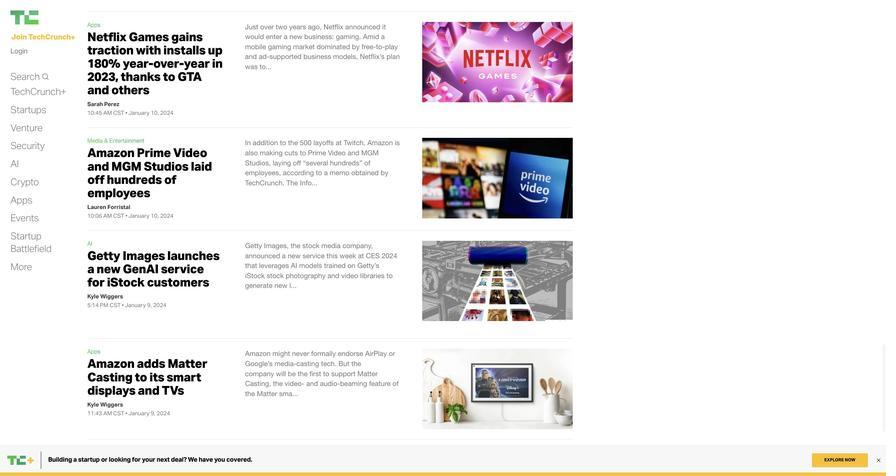 Task type: describe. For each thing, give the bounding box(es) containing it.
amazon inside amazon might never formally endorse airplay or google's media-casting tech. but the company will be the first to support matter casting, the video- and audio-beaming feature of the matter sma...
[[245, 350, 271, 358]]

2024 inside getty images, the stock media company, announced a new service this week at ces 2024 that leverages ai models trained on getty's istock stock photography and video libraries to generate new l...
[[382, 252, 398, 260]]

couple
[[252, 451, 273, 459]]

business
[[304, 53, 331, 61]]

objects
[[294, 471, 317, 477]]

to inside apps amazon adds matter casting to its smart displays and tvs kyle wiggers 11:43 am cst • january 9, 2024
[[135, 370, 147, 385]]

video inside media & entertainment amazon prime video and mgm studios laid off hundreds of employees lauren forristal 10:06 am cst • january 10, 2024
[[173, 145, 207, 161]]

join techcrunch +
[[11, 32, 75, 42]]

yu
[[333, 451, 341, 459]]

search image
[[41, 73, 49, 80]]

the
[[287, 179, 298, 187]]

announced for getty images launches a new genai service for istock customers
[[245, 252, 280, 260]]

just
[[245, 23, 259, 31]]

and inside apps amazon adds matter casting to its smart displays and tvs kyle wiggers 11:43 am cst • january 9, 2024
[[138, 383, 160, 398]]

0 vertical spatial ai link
[[10, 158, 19, 170]]

getty inside getty images, the stock media company, announced a new service this week at ces 2024 that leverages ai models trained on getty's istock stock photography and video libraries to generate new l...
[[245, 242, 262, 250]]

500
[[300, 139, 312, 147]]

launches
[[167, 248, 220, 264]]

media-
[[275, 360, 297, 368]]

its
[[150, 370, 164, 385]]

2023,
[[87, 69, 118, 84]]

mgm inside media & entertainment amazon prime video and mgm studios laid off hundreds of employees lauren forristal 10:06 am cst • january 10, 2024
[[111, 159, 142, 174]]

netflix inside the just over two years ago, netflix announced it would enter a new business: gaming. amid a mobile gaming market dominated by free-to-play and ad-supported business models, netflix's plan was to...
[[324, 23, 344, 31]]

years for luma raises $43m to build ai that crafts 3
[[283, 451, 300, 459]]

casting
[[297, 360, 319, 368]]

mgm inside 'in addition to the 500 layoffs at twitch, amazon is also making cuts to prime video and mgm studios, laying off "several hundreds" of employees, according to a memo obtained by techcrunch. the info...'
[[362, 149, 379, 157]]

layoffs
[[314, 139, 334, 147]]

battlefield
[[10, 243, 52, 255]]

models
[[299, 262, 322, 270]]

cst inside ai getty images launches a new genai service for istock customers kyle wiggers 5:14 pm cst • january 9, 2024
[[110, 302, 121, 309]]

amazon inside media & entertainment amazon prime video and mgm studios laid off hundreds of employees lauren forristal 10:06 am cst • january 10, 2024
[[87, 145, 135, 161]]

tech.
[[321, 360, 337, 368]]

casting
[[87, 370, 133, 385]]

am inside media & entertainment amazon prime video and mgm studios laid off hundreds of employees lauren forristal 10:06 am cst • january 10, 2024
[[103, 213, 112, 220]]

also
[[245, 149, 258, 157]]

is
[[395, 139, 400, 147]]

9, for and
[[151, 410, 156, 417]]

9, for istock
[[147, 302, 152, 309]]

the down endorse
[[352, 360, 361, 368]]

january inside apps amazon adds matter casting to its smart displays and tvs kyle wiggers 11:43 am cst • january 9, 2024
[[129, 410, 150, 417]]

login
[[10, 47, 28, 55]]

• inside apps amazon adds matter casting to its smart displays and tvs kyle wiggers 11:43 am cst • january 9, 2024
[[125, 410, 128, 417]]

january inside ai getty images launches a new genai service for istock customers kyle wiggers 5:14 pm cst • january 9, 2024
[[125, 302, 146, 309]]

ad-
[[259, 53, 270, 61]]

wiggers for for
[[100, 293, 123, 300]]

2024 inside media & entertainment amazon prime video and mgm studios laid off hundreds of employees lauren forristal 10:06 am cst • january 10, 2024
[[160, 213, 174, 220]]

1 vertical spatial stock
[[267, 272, 284, 280]]

service inside ai getty images launches a new genai service for istock customers kyle wiggers 5:14 pm cst • january 9, 2024
[[161, 262, 204, 277]]

l...
[[290, 282, 297, 290]]

ces
[[366, 252, 380, 260]]

a
[[245, 451, 250, 459]]

leverages
[[259, 262, 289, 270]]

cst inside apps amazon adds matter casting to its smart displays and tvs kyle wiggers 11:43 am cst • january 9, 2024
[[113, 410, 124, 417]]

off inside 'in addition to the 500 layoffs at twitch, amazon is also making cuts to prime video and mgm studios, laying off "several hundreds" of employees, according to a memo obtained by techcrunch. the info...'
[[293, 159, 301, 167]]

netflix games splash screen image
[[423, 22, 573, 102]]

10, inside media & entertainment amazon prime video and mgm studios laid off hundreds of employees lauren forristal 10:06 am cst • january 10, 2024
[[151, 213, 159, 220]]

11:43
[[87, 410, 102, 417]]

ago, for netflix games gains traction with installs up 180% year-over-year in 2023, thanks to gta and others
[[308, 23, 322, 31]]

models,
[[333, 53, 358, 61]]

support
[[332, 370, 356, 378]]

was
[[245, 63, 258, 71]]

ai for ai getty images launches a new genai service for istock customers kyle wiggers 5:14 pm cst • january 9, 2024
[[87, 241, 92, 247]]

2024 inside apps netflix games gains traction with installs up 180% year-over-year in 2023, thanks to gta and others sarah perez 10:45 am cst • january 10, 2024
[[160, 110, 174, 117]]

and inside apps netflix games gains traction with installs up 180% year-over-year in 2023, thanks to gta and others sarah perez 10:45 am cst • january 10, 2024
[[87, 82, 109, 98]]

techcrunch
[[28, 32, 71, 41]]

amazon might never formally endorse airplay or google's media-casting tech. but the company will be the first to support matter casting, the video- and audio-beaming feature of the matter sma...
[[245, 350, 399, 398]]

for
[[87, 275, 105, 290]]

perez
[[104, 101, 119, 108]]

new inside the just over two years ago, netflix announced it would enter a new business: gaming. amid a mobile gaming market dominated by free-to-play and ad-supported business models, netflix's plan was to...
[[290, 33, 303, 41]]

to inside amazon might never formally endorse airplay or google's media-casting tech. but the company will be the first to support matter casting, the video- and audio-beaming feature of the matter sma...
[[323, 370, 330, 378]]

at inside getty images, the stock media company, announced a new service this week at ces 2024 that leverages ai models trained on getty's istock stock photography and video libraries to generate new l...
[[358, 252, 364, 260]]

events link
[[10, 212, 39, 225]]

and inside a couple of years ago, alex yu and amit jain came together to found a company that'd let people capture objects in 3d using the
[[343, 451, 354, 459]]

search
[[10, 70, 40, 82]]

to inside getty images, the stock media company, announced a new service this week at ces 2024 that leverages ai models trained on getty's istock stock photography and video libraries to generate new l...
[[387, 272, 393, 280]]

company will be
[[245, 370, 296, 378]]

apps link for amazon adds matter casting to its smart displays and tvs
[[87, 349, 100, 355]]

netflix games gains traction with installs up 180% year-over-year in 2023, thanks to gta and others link
[[87, 29, 223, 98]]

year
[[184, 56, 210, 71]]

apps netflix games gains traction with installs up 180% year-over-year in 2023, thanks to gta and others sarah perez 10:45 am cst • january 10, 2024
[[87, 22, 223, 117]]

by inside 'in addition to the 500 layoffs at twitch, amazon is also making cuts to prime video and mgm studios, laying off "several hundreds" of employees, according to a memo obtained by techcrunch. the info...'
[[381, 169, 389, 177]]

netflix's
[[360, 53, 385, 61]]

found
[[301, 461, 319, 469]]

business:
[[305, 33, 334, 41]]

studios
[[144, 159, 189, 174]]

market
[[293, 43, 315, 51]]

january inside apps netflix games gains traction with installs up 180% year-over-year in 2023, thanks to gta and others sarah perez 10:45 am cst • january 10, 2024
[[129, 110, 150, 117]]

a couple of years ago, alex yu and amit jain came together to found a company that'd let people capture objects in 3d using the
[[245, 451, 385, 477]]

photography
[[286, 272, 326, 280]]

the down casting
[[298, 370, 308, 378]]

• inside media & entertainment amazon prime video and mgm studios laid off hundreds of employees lauren forristal 10:06 am cst • january 10, 2024
[[125, 213, 128, 220]]

matter inside apps amazon adds matter casting to its smart displays and tvs kyle wiggers 11:43 am cst • january 9, 2024
[[168, 356, 207, 372]]

techcrunch+
[[10, 85, 66, 98]]

techcrunch link
[[10, 10, 80, 24]]

new left l...
[[275, 282, 288, 290]]

new up models
[[288, 252, 301, 260]]

making
[[260, 149, 283, 157]]

ai luma raises $43m to build ai that crafts 3
[[87, 450, 213, 477]]

years for netflix games gains traction with installs up 180% year-over-year in 2023, thanks to gta and others
[[289, 23, 306, 31]]

to up the 'cuts'
[[280, 139, 286, 147]]

of inside 'in addition to the 500 layoffs at twitch, amazon is also making cuts to prime video and mgm studios, laying off "several hundreds" of employees, according to a memo obtained by techcrunch. the info...'
[[365, 159, 371, 167]]

prime inside 'in addition to the 500 layoffs at twitch, amazon is also making cuts to prime video and mgm studios, laying off "several hundreds" of employees, according to a memo obtained by techcrunch. the info...'
[[308, 149, 326, 157]]

ai link for luma raises $43m to build ai that crafts 3
[[87, 450, 92, 457]]

trained
[[324, 262, 346, 270]]

play
[[385, 43, 398, 51]]

hundreds"
[[330, 159, 363, 167]]

luma raises $43m to build ai that crafts 3 link
[[87, 458, 213, 477]]

tvs
[[162, 383, 184, 398]]

according
[[283, 169, 314, 177]]

gaming.
[[336, 33, 361, 41]]

istock inside getty images, the stock media company, announced a new service this week at ces 2024 that leverages ai models trained on getty's istock stock photography and video libraries to generate new l...
[[245, 272, 265, 280]]

memo
[[330, 169, 350, 177]]

2 horizontal spatial matter
[[358, 370, 378, 378]]

libraries
[[360, 272, 385, 280]]

1 horizontal spatial matter
[[257, 390, 277, 398]]

join
[[11, 32, 27, 41]]

media
[[87, 138, 103, 144]]

in inside a couple of years ago, alex yu and amit jain came together to found a company that'd let people capture objects in 3d using the
[[319, 471, 325, 477]]

crypto
[[10, 176, 39, 188]]

a inside ai getty images launches a new genai service for istock customers kyle wiggers 5:14 pm cst • january 9, 2024
[[87, 262, 94, 277]]

amazon inside apps amazon adds matter casting to its smart displays and tvs kyle wiggers 11:43 am cst • january 9, 2024
[[87, 356, 135, 372]]

would
[[245, 33, 264, 41]]

ai for ai
[[10, 158, 19, 170]]

1 horizontal spatial stock
[[303, 242, 320, 250]]

hundreds
[[107, 172, 162, 187]]

jain
[[372, 451, 385, 459]]

sma...
[[279, 390, 298, 398]]

amazon prime video and mgm studios laid off hundreds of employees link
[[87, 145, 212, 201]]

capture
[[269, 471, 292, 477]]

came
[[245, 461, 263, 469]]

audio-
[[320, 380, 340, 388]]

of inside a couple of years ago, alex yu and amit jain came together to found a company that'd let people capture objects in 3d using the
[[275, 451, 281, 459]]

venture link
[[10, 122, 43, 134]]

formally
[[311, 350, 336, 358]]

the down company will be at the bottom left of page
[[273, 380, 283, 388]]

to down "several
[[316, 169, 322, 177]]

am inside apps netflix games gains traction with installs up 180% year-over-year in 2023, thanks to gta and others sarah perez 10:45 am cst • january 10, 2024
[[103, 110, 112, 117]]

with
[[136, 42, 161, 58]]

together
[[264, 461, 291, 469]]

startup battlefield
[[10, 230, 52, 255]]

obtained
[[352, 169, 379, 177]]

adds
[[137, 356, 165, 372]]

wiggers for displays
[[100, 402, 123, 409]]



Task type: locate. For each thing, give the bounding box(es) containing it.
1 vertical spatial at
[[358, 252, 364, 260]]

apps link up traction at the left of page
[[87, 22, 100, 28]]

apps amazon adds matter casting to its smart displays and tvs kyle wiggers 11:43 am cst • january 9, 2024
[[87, 349, 207, 417]]

years inside the just over two years ago, netflix announced it would enter a new business: gaming. amid a mobile gaming market dominated by free-to-play and ad-supported business models, netflix's plan was to...
[[289, 23, 306, 31]]

that inside getty images, the stock media company, announced a new service this week at ces 2024 that leverages ai models trained on getty's istock stock photography and video libraries to generate new l...
[[245, 262, 257, 270]]

stock down the leverages
[[267, 272, 284, 280]]

0 horizontal spatial announced
[[245, 252, 280, 260]]

getty images, the stock media company, announced a new service this week at ces 2024 that leverages ai models trained on getty's istock stock photography and video libraries to generate new l...
[[245, 242, 398, 290]]

stock up models
[[303, 242, 320, 250]]

mobile
[[245, 43, 266, 51]]

apps up casting
[[87, 349, 100, 355]]

that left $43m
[[134, 471, 158, 477]]

more link
[[10, 261, 32, 273]]

to inside ai luma raises $43m to build ai that crafts 3
[[193, 458, 205, 473]]

by right the obtained
[[381, 169, 389, 177]]

the
[[288, 139, 298, 147], [291, 242, 301, 250], [352, 360, 361, 368], [298, 370, 308, 378], [273, 380, 283, 388], [245, 390, 255, 398]]

of up the obtained
[[365, 159, 371, 167]]

thanks
[[121, 69, 161, 84]]

am right 11:43
[[103, 410, 112, 417]]

cst down perez
[[113, 110, 124, 117]]

• down forristal
[[125, 213, 128, 220]]

1 vertical spatial off
[[87, 172, 104, 187]]

1 horizontal spatial in
[[319, 471, 325, 477]]

matter down casting,
[[257, 390, 277, 398]]

apps for amazon adds matter casting to its smart displays and tvs
[[87, 349, 100, 355]]

company
[[326, 461, 355, 469]]

0 vertical spatial in
[[212, 56, 223, 71]]

never
[[292, 350, 310, 358]]

in left 3d
[[319, 471, 325, 477]]

kyle wiggers link up pm
[[87, 293, 123, 300]]

entertainment
[[109, 138, 144, 144]]

2 vertical spatial apps link
[[87, 349, 100, 355]]

prime up "several
[[308, 149, 326, 157]]

wiggers down "displays"
[[100, 402, 123, 409]]

• inside apps netflix games gains traction with installs up 180% year-over-year in 2023, thanks to gta and others sarah perez 10:45 am cst • january 10, 2024
[[125, 110, 128, 117]]

0 vertical spatial am
[[103, 110, 112, 117]]

to up objects
[[293, 461, 299, 469]]

1 vertical spatial apps
[[10, 194, 32, 206]]

by inside the just over two years ago, netflix announced it would enter a new business: gaming. amid a mobile gaming market dominated by free-to-play and ad-supported business models, netflix's plan was to...
[[352, 43, 360, 51]]

ai link
[[10, 158, 19, 170], [87, 241, 92, 247], [87, 450, 92, 457]]

0 horizontal spatial istock
[[107, 275, 145, 290]]

amid
[[363, 33, 379, 41]]

by down gaming.
[[352, 43, 360, 51]]

1 vertical spatial wiggers
[[100, 402, 123, 409]]

0 vertical spatial by
[[352, 43, 360, 51]]

ai right build
[[119, 471, 131, 477]]

to right $43m
[[193, 458, 205, 473]]

and inside getty images, the stock media company, announced a new service this week at ces 2024 that leverages ai models trained on getty's istock stock photography and video libraries to generate new l...
[[328, 272, 340, 280]]

in addition to the 500 layoffs at twitch, amazon is also making cuts to prime video and mgm studios, laying off "several hundreds" of employees, according to a memo obtained by techcrunch. the info...
[[245, 139, 400, 187]]

kyle wiggers link for displays
[[87, 402, 123, 409]]

0 horizontal spatial at
[[336, 139, 342, 147]]

announced
[[346, 23, 381, 31], [245, 252, 280, 260]]

cst inside apps netflix games gains traction with installs up 180% year-over-year in 2023, thanks to gta and others sarah perez 10:45 am cst • january 10, 2024
[[113, 110, 124, 117]]

3d
[[327, 471, 335, 477]]

cst down forristal
[[113, 213, 124, 220]]

1 horizontal spatial video
[[328, 149, 346, 157]]

ai inside getty images, the stock media company, announced a new service this week at ces 2024 that leverages ai models trained on getty's istock stock photography and video libraries to generate new l...
[[291, 262, 298, 270]]

apps link up events in the top of the page
[[10, 194, 32, 206]]

and inside media & entertainment amazon prime video and mgm studios laid off hundreds of employees lauren forristal 10:06 am cst • january 10, 2024
[[87, 159, 109, 174]]

images
[[123, 248, 165, 264]]

security link
[[10, 140, 45, 152]]

getty up 'for'
[[87, 248, 120, 264]]

0 vertical spatial 9,
[[147, 302, 152, 309]]

a inside getty images, the stock media company, announced a new service this week at ces 2024 that leverages ai models trained on getty's istock stock photography and video libraries to generate new l...
[[282, 252, 286, 260]]

at inside 'in addition to the 500 layoffs at twitch, amazon is also making cuts to prime video and mgm studios, laying off "several hundreds" of employees, according to a memo obtained by techcrunch. the info...'
[[336, 139, 342, 147]]

a inside 'in addition to the 500 layoffs at twitch, amazon is also making cuts to prime video and mgm studios, laying off "several hundreds" of employees, according to a memo obtained by techcrunch. the info...'
[[324, 169, 328, 177]]

amazon left is
[[368, 139, 393, 147]]

the right images,
[[291, 242, 301, 250]]

1 vertical spatial years
[[283, 451, 300, 459]]

1 horizontal spatial prime
[[308, 149, 326, 157]]

0 vertical spatial kyle wiggers link
[[87, 293, 123, 300]]

year-
[[123, 56, 153, 71]]

the inside 'in addition to the 500 layoffs at twitch, amazon is also making cuts to prime video and mgm studios, laying off "several hundreds" of employees, according to a memo obtained by techcrunch. the info...'
[[288, 139, 298, 147]]

istock right 'for'
[[107, 275, 145, 290]]

ai up crypto
[[10, 158, 19, 170]]

of left laid
[[164, 172, 176, 187]]

0 vertical spatial stock
[[303, 242, 320, 250]]

kyle wiggers link for for
[[87, 293, 123, 300]]

ai getty images launches a new genai service for istock customers kyle wiggers 5:14 pm cst • january 9, 2024
[[87, 241, 220, 309]]

the inside getty images, the stock media company, announced a new service this week at ces 2024 that leverages ai models trained on getty's istock stock photography and video libraries to generate new l...
[[291, 242, 301, 250]]

the down casting,
[[245, 390, 255, 398]]

2 10, from the top
[[151, 213, 159, 220]]

1 vertical spatial ai link
[[87, 241, 92, 247]]

and down first
[[307, 380, 318, 388]]

1 vertical spatial that
[[134, 471, 158, 477]]

using
[[337, 471, 354, 477]]

and up 'sarah'
[[87, 82, 109, 98]]

images,
[[264, 242, 289, 250]]

announced up amid
[[346, 23, 381, 31]]

the up the 'cuts'
[[288, 139, 298, 147]]

am down perez
[[103, 110, 112, 117]]

1 vertical spatial kyle wiggers link
[[87, 402, 123, 409]]

in right year
[[212, 56, 223, 71]]

off up according
[[293, 159, 301, 167]]

0 vertical spatial ago,
[[308, 23, 322, 31]]

announced up the leverages
[[245, 252, 280, 260]]

genai
[[123, 262, 159, 277]]

0 vertical spatial apps link
[[87, 22, 100, 28]]

ai up luma
[[87, 450, 92, 457]]

at right layoffs
[[336, 139, 342, 147]]

matter up feature at the bottom left of page
[[358, 370, 378, 378]]

• right pm
[[122, 302, 124, 309]]

1 horizontal spatial mgm
[[362, 149, 379, 157]]

ai inside ai getty images launches a new genai service for istock customers kyle wiggers 5:14 pm cst • january 9, 2024
[[87, 241, 92, 247]]

new inside ai getty images launches a new genai service for istock customers kyle wiggers 5:14 pm cst • january 9, 2024
[[97, 262, 120, 277]]

of inside media & entertainment amazon prime video and mgm studios laid off hundreds of employees lauren forristal 10:06 am cst • january 10, 2024
[[164, 172, 176, 187]]

ai down 10:06
[[87, 241, 92, 247]]

off up the lauren
[[87, 172, 104, 187]]

0 horizontal spatial mgm
[[111, 159, 142, 174]]

to inside a couple of years ago, alex yu and amit jain came together to found a company that'd let people capture objects in 3d using the
[[293, 461, 299, 469]]

apps for netflix games gains traction with installs up 180% year-over-year in 2023, thanks to gta and others
[[87, 22, 100, 28]]

apps inside apps netflix games gains traction with installs up 180% year-over-year in 2023, thanks to gta and others sarah perez 10:45 am cst • january 10, 2024
[[87, 22, 100, 28]]

in
[[245, 139, 251, 147]]

wiggers up pm
[[100, 293, 123, 300]]

1 vertical spatial in
[[319, 471, 325, 477]]

years
[[289, 23, 306, 31], [283, 451, 300, 459]]

events
[[10, 212, 39, 224]]

9, inside apps amazon adds matter casting to its smart displays and tvs kyle wiggers 11:43 am cst • january 9, 2024
[[151, 410, 156, 417]]

1 wiggers from the top
[[100, 293, 123, 300]]

1 vertical spatial by
[[381, 169, 389, 177]]

apps link
[[87, 22, 100, 28], [10, 194, 32, 206], [87, 349, 100, 355]]

luma
[[87, 458, 119, 473]]

years inside a couple of years ago, alex yu and amit jain came together to found a company that'd let people capture objects in 3d using the
[[283, 451, 300, 459]]

mgm
[[362, 149, 379, 157], [111, 159, 142, 174]]

2024 inside ai getty images launches a new genai service for istock customers kyle wiggers 5:14 pm cst • january 9, 2024
[[153, 302, 167, 309]]

0 horizontal spatial stock
[[267, 272, 284, 280]]

2 am from the top
[[103, 213, 112, 220]]

1 kyle wiggers link from the top
[[87, 293, 123, 300]]

studios,
[[245, 159, 271, 167]]

that inside ai luma raises $43m to build ai that crafts 3
[[134, 471, 158, 477]]

employees,
[[245, 169, 281, 177]]

0 horizontal spatial by
[[352, 43, 360, 51]]

free-
[[362, 43, 376, 51]]

ago, inside a couple of years ago, alex yu and amit jain came together to found a company that'd let people capture objects in 3d using the
[[302, 451, 315, 459]]

new left genai
[[97, 262, 120, 277]]

and up was
[[245, 53, 257, 61]]

kyle wiggers link
[[87, 293, 123, 300], [87, 402, 123, 409]]

getty
[[245, 242, 262, 250], [87, 248, 120, 264]]

0 vertical spatial years
[[289, 23, 306, 31]]

wiggers inside apps amazon adds matter casting to its smart displays and tvs kyle wiggers 11:43 am cst • january 9, 2024
[[100, 402, 123, 409]]

1 vertical spatial apps link
[[10, 194, 32, 206]]

ai up photography
[[291, 262, 298, 270]]

announced inside getty images, the stock media company, announced a new service this week at ces 2024 that leverages ai models trained on getty's istock stock photography and video libraries to generate new l...
[[245, 252, 280, 260]]

ago, up business:
[[308, 23, 322, 31]]

2 vertical spatial am
[[103, 410, 112, 417]]

off inside media & entertainment amazon prime video and mgm studios laid off hundreds of employees lauren forristal 10:06 am cst • january 10, 2024
[[87, 172, 104, 187]]

1 10, from the top
[[151, 110, 159, 117]]

0 horizontal spatial off
[[87, 172, 104, 187]]

kyle up 5:14
[[87, 293, 99, 300]]

matter up the tvs
[[168, 356, 207, 372]]

company,
[[343, 242, 373, 250]]

2024 inside apps amazon adds matter casting to its smart displays and tvs kyle wiggers 11:43 am cst • january 9, 2024
[[157, 410, 170, 417]]

2 kyle from the top
[[87, 402, 99, 409]]

2 vertical spatial apps
[[87, 349, 100, 355]]

techcrunch.
[[245, 179, 285, 187]]

to down 500
[[300, 149, 306, 157]]

+
[[71, 33, 75, 42]]

1 vertical spatial kyle
[[87, 402, 99, 409]]

years right 'two'
[[289, 23, 306, 31]]

netflix inside apps netflix games gains traction with installs up 180% year-over-year in 2023, thanks to gta and others sarah perez 10:45 am cst • january 10, 2024
[[87, 29, 127, 44]]

ai link down 10:06
[[87, 241, 92, 247]]

0 horizontal spatial netflix
[[87, 29, 127, 44]]

netflix up business:
[[324, 23, 344, 31]]

netflix
[[324, 23, 344, 31], [87, 29, 127, 44]]

ago, inside the just over two years ago, netflix announced it would enter a new business: gaming. amid a mobile gaming market dominated by free-to-play and ad-supported business models, netflix's plan was to...
[[308, 23, 322, 31]]

0 horizontal spatial service
[[161, 262, 204, 277]]

and down twitch, at left top
[[348, 149, 360, 157]]

kyle inside apps amazon adds matter casting to its smart displays and tvs kyle wiggers 11:43 am cst • january 9, 2024
[[87, 402, 99, 409]]

media & entertainment amazon prime video and mgm studios laid off hundreds of employees lauren forristal 10:06 am cst • january 10, 2024
[[87, 138, 212, 220]]

istock inside ai getty images launches a new genai service for istock customers kyle wiggers 5:14 pm cst • january 9, 2024
[[107, 275, 145, 290]]

kyle wiggers link up 11:43
[[87, 402, 123, 409]]

kyle for amazon adds matter casting to its smart displays and tvs
[[87, 402, 99, 409]]

ai link up luma
[[87, 450, 92, 457]]

amazon adds matter casting to its smart displays and tvs link
[[87, 356, 207, 398]]

to right libraries
[[387, 272, 393, 280]]

1 horizontal spatial service
[[303, 252, 325, 260]]

2 kyle wiggers link from the top
[[87, 402, 123, 409]]

that
[[245, 262, 257, 270], [134, 471, 158, 477]]

0 horizontal spatial matter
[[168, 356, 207, 372]]

prime inside media & entertainment amazon prime video and mgm studios laid off hundreds of employees lauren forristal 10:06 am cst • january 10, 2024
[[137, 145, 171, 161]]

and right yu
[[343, 451, 354, 459]]

cuts
[[285, 149, 298, 157]]

ai link for getty images launches a new genai service for istock customers
[[87, 241, 92, 247]]

0 vertical spatial that
[[245, 262, 257, 270]]

a inside a couple of years ago, alex yu and amit jain came together to found a company that'd let people capture objects in 3d using the
[[321, 461, 324, 469]]

1 kyle from the top
[[87, 293, 99, 300]]

and inside the just over two years ago, netflix announced it would enter a new business: gaming. amid a mobile gaming market dominated by free-to-play and ad-supported business models, netflix's plan was to...
[[245, 53, 257, 61]]

0 vertical spatial kyle
[[87, 293, 99, 300]]

apps down the crypto link
[[10, 194, 32, 206]]

enter
[[266, 33, 282, 41]]

and down media
[[87, 159, 109, 174]]

video inside 'in addition to the 500 layoffs at twitch, amazon is also making cuts to prime video and mgm studios, laying off "several hundreds" of employees, according to a memo obtained by techcrunch. the info...'
[[328, 149, 346, 157]]

getty left images,
[[245, 242, 262, 250]]

startups link
[[10, 103, 46, 116]]

and inside amazon might never formally endorse airplay or google's media-casting tech. but the company will be the first to support matter casting, the video- and audio-beaming feature of the matter sma...
[[307, 380, 318, 388]]

getty's
[[358, 262, 380, 270]]

1 vertical spatial 9,
[[151, 410, 156, 417]]

others
[[111, 82, 149, 98]]

1 horizontal spatial netflix
[[324, 23, 344, 31]]

cst right 11:43
[[113, 410, 124, 417]]

and down trained
[[328, 272, 340, 280]]

0 vertical spatial service
[[303, 252, 325, 260]]

0 vertical spatial at
[[336, 139, 342, 147]]

1 horizontal spatial by
[[381, 169, 389, 177]]

that up 'generate'
[[245, 262, 257, 270]]

off
[[293, 159, 301, 167], [87, 172, 104, 187]]

to left its in the bottom of the page
[[135, 370, 147, 385]]

january
[[129, 110, 150, 117], [129, 213, 150, 220], [125, 302, 146, 309], [129, 410, 150, 417]]

istock up 'generate'
[[245, 272, 265, 280]]

to-
[[376, 43, 385, 51]]

ai link up crypto
[[10, 158, 19, 170]]

0 vertical spatial wiggers
[[100, 293, 123, 300]]

• down "displays"
[[125, 410, 128, 417]]

kyle for getty images launches a new genai service for istock customers
[[87, 293, 99, 300]]

1 horizontal spatial at
[[358, 252, 364, 260]]

1 horizontal spatial getty
[[245, 242, 262, 250]]

apps link up casting
[[87, 349, 100, 355]]

2 wiggers from the top
[[100, 402, 123, 409]]

cst right pm
[[110, 302, 121, 309]]

1 vertical spatial 10,
[[151, 213, 159, 220]]

0 vertical spatial mgm
[[362, 149, 379, 157]]

ago, up found on the bottom left of page
[[302, 451, 315, 459]]

am down lauren forristal link
[[103, 213, 112, 220]]

10,
[[151, 110, 159, 117], [151, 213, 159, 220]]

10, inside apps netflix games gains traction with installs up 180% year-over-year in 2023, thanks to gta and others sarah perez 10:45 am cst • january 10, 2024
[[151, 110, 159, 117]]

stock
[[303, 242, 320, 250], [267, 272, 284, 280]]

laying
[[273, 159, 291, 167]]

wiggers
[[100, 293, 123, 300], [100, 402, 123, 409]]

1 horizontal spatial that
[[245, 262, 257, 270]]

1 horizontal spatial istock
[[245, 272, 265, 280]]

0 vertical spatial apps
[[87, 22, 100, 28]]

announced for netflix games gains traction with installs up 180% year-over-year in 2023, thanks to gta and others
[[346, 23, 381, 31]]

apps inside apps amazon adds matter casting to its smart displays and tvs kyle wiggers 11:43 am cst • january 9, 2024
[[87, 349, 100, 355]]

1 vertical spatial ago,
[[302, 451, 315, 459]]

ai for ai luma raises $43m to build ai that crafts 3
[[87, 450, 92, 457]]

twitch,
[[344, 139, 366, 147]]

2 vertical spatial ai link
[[87, 450, 92, 457]]

years up together
[[283, 451, 300, 459]]

1 vertical spatial am
[[103, 213, 112, 220]]

over
[[260, 23, 274, 31]]

january inside media & entertainment amazon prime video and mgm studios laid off hundreds of employees lauren forristal 10:06 am cst • january 10, 2024
[[129, 213, 150, 220]]

amazon inside 'in addition to the 500 layoffs at twitch, amazon is also making cuts to prime video and mgm studios, laying off "several hundreds" of employees, according to a memo obtained by techcrunch. the info...'
[[368, 139, 393, 147]]

0 vertical spatial off
[[293, 159, 301, 167]]

more
[[10, 261, 32, 273]]

netflix up the 180%
[[87, 29, 127, 44]]

0 horizontal spatial prime
[[137, 145, 171, 161]]

first
[[310, 370, 321, 378]]

0 horizontal spatial in
[[212, 56, 223, 71]]

1 horizontal spatial off
[[293, 159, 301, 167]]

to left gta
[[163, 69, 175, 84]]

9, inside ai getty images launches a new genai service for istock customers kyle wiggers 5:14 pm cst • january 9, 2024
[[147, 302, 152, 309]]

cst inside media & entertainment amazon prime video and mgm studios laid off hundreds of employees lauren forristal 10:06 am cst • january 10, 2024
[[113, 213, 124, 220]]

gains
[[171, 29, 203, 44]]

at
[[336, 139, 342, 147], [358, 252, 364, 260]]

in inside apps netflix games gains traction with installs up 180% year-over-year in 2023, thanks to gta and others sarah perez 10:45 am cst • january 10, 2024
[[212, 56, 223, 71]]

0 horizontal spatial that
[[134, 471, 158, 477]]

dominated
[[317, 43, 350, 51]]

5:14
[[87, 302, 99, 309]]

kyle up 11:43
[[87, 402, 99, 409]]

0 vertical spatial 10,
[[151, 110, 159, 117]]

of
[[365, 159, 371, 167], [164, 172, 176, 187], [393, 380, 399, 388], [275, 451, 281, 459]]

wiggers inside ai getty images launches a new genai service for istock customers kyle wiggers 5:14 pm cst • january 9, 2024
[[100, 293, 123, 300]]

amazon down &
[[87, 145, 135, 161]]

of up together
[[275, 451, 281, 459]]

on
[[348, 262, 356, 270]]

but
[[339, 360, 350, 368]]

of right feature at the bottom left of page
[[393, 380, 399, 388]]

kyle inside ai getty images launches a new genai service for istock customers kyle wiggers 5:14 pm cst • january 9, 2024
[[87, 293, 99, 300]]

to inside apps netflix games gains traction with installs up 180% year-over-year in 2023, thanks to gta and others sarah perez 10:45 am cst • january 10, 2024
[[163, 69, 175, 84]]

apps up traction at the left of page
[[87, 22, 100, 28]]

mgm down entertainment
[[111, 159, 142, 174]]

lauren
[[87, 204, 106, 211]]

amazon up the google's
[[245, 350, 271, 358]]

displays
[[87, 383, 136, 398]]

prime down entertainment
[[137, 145, 171, 161]]

istock
[[245, 272, 265, 280], [107, 275, 145, 290]]

this
[[327, 252, 338, 260]]

amazon up "displays"
[[87, 356, 135, 372]]

and inside 'in addition to the 500 layoffs at twitch, amazon is also making cuts to prime video and mgm studios, laying off "several hundreds" of employees, according to a memo obtained by techcrunch. the info...'
[[348, 149, 360, 157]]

1 am from the top
[[103, 110, 112, 117]]

• inside ai getty images launches a new genai service for istock customers kyle wiggers 5:14 pm cst • january 9, 2024
[[122, 302, 124, 309]]

up
[[208, 42, 223, 58]]

1 vertical spatial announced
[[245, 252, 280, 260]]

apps link for netflix games gains traction with installs up 180% year-over-year in 2023, thanks to gta and others
[[87, 22, 100, 28]]

1 horizontal spatial announced
[[346, 23, 381, 31]]

gta
[[178, 69, 202, 84]]

mgm down twitch, at left top
[[362, 149, 379, 157]]

abstract big data image image
[[423, 451, 573, 477]]

•
[[125, 110, 128, 117], [125, 213, 128, 220], [122, 302, 124, 309], [125, 410, 128, 417]]

week
[[340, 252, 356, 260]]

the logo of amazon prime video against a blurred backdrop of tiles on a television screen. image
[[423, 138, 573, 219]]

sarah
[[87, 101, 103, 108]]

venture
[[10, 122, 43, 134]]

to down "tech."
[[323, 370, 330, 378]]

of inside amazon might never formally endorse airplay or google's media-casting tech. but the company will be the first to support matter casting, the video- and audio-beaming feature of the matter sma...
[[393, 380, 399, 388]]

new up market in the left of the page
[[290, 33, 303, 41]]

endorse
[[338, 350, 364, 358]]

am inside apps amazon adds matter casting to its smart displays and tvs kyle wiggers 11:43 am cst • january 9, 2024
[[103, 410, 112, 417]]

matter
[[168, 356, 207, 372], [358, 370, 378, 378], [257, 390, 277, 398]]

techcrunch image
[[10, 10, 38, 24]]

at down company,
[[358, 252, 364, 260]]

0 horizontal spatial video
[[173, 145, 207, 161]]

• down others
[[125, 110, 128, 117]]

startup
[[10, 230, 42, 242]]

1 vertical spatial service
[[161, 262, 204, 277]]

1 vertical spatial mgm
[[111, 159, 142, 174]]

announced inside the just over two years ago, netflix announced it would enter a new business: gaming. amid a mobile gaming market dominated by free-to-play and ad-supported business models, netflix's plan was to...
[[346, 23, 381, 31]]

ago, for luma raises $43m to build ai that crafts 3
[[302, 451, 315, 459]]

getty inside ai getty images launches a new genai service for istock customers kyle wiggers 5:14 pm cst • january 9, 2024
[[87, 248, 120, 264]]

service inside getty images, the stock media company, announced a new service this week at ces 2024 that leverages ai models trained on getty's istock stock photography and video libraries to generate new l...
[[303, 252, 325, 260]]

3 am from the top
[[103, 410, 112, 417]]

0 vertical spatial announced
[[346, 23, 381, 31]]

0 horizontal spatial getty
[[87, 248, 120, 264]]

forristal
[[108, 204, 130, 211]]

and left the tvs
[[138, 383, 160, 398]]



Task type: vqa. For each thing, say whether or not it's contained in the screenshot.
watching,"
no



